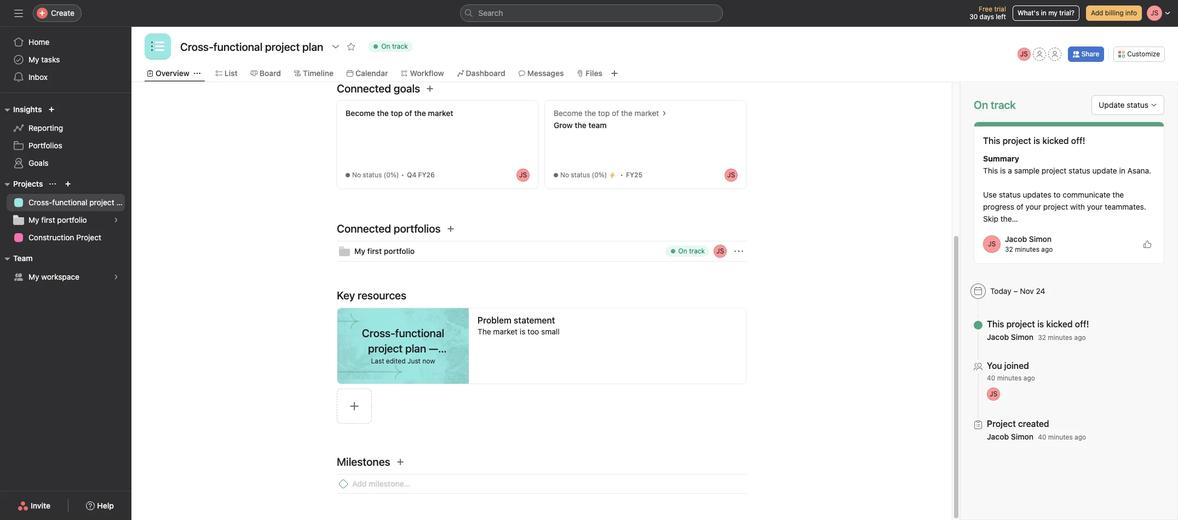 Task type: locate. For each thing, give the bounding box(es) containing it.
is inside this project is kicked off! jacob simon 32 minutes ago
[[1038, 319, 1044, 329]]

40
[[987, 374, 996, 382], [1038, 433, 1047, 442]]

0 horizontal spatial my first portfolio
[[28, 215, 87, 225]]

1 horizontal spatial top
[[598, 108, 610, 118]]

(0%) left • fy25
[[592, 171, 607, 179]]

free
[[979, 5, 993, 13]]

top down connected goals
[[391, 108, 403, 118]]

1 top from the left
[[391, 108, 403, 118]]

of up the…
[[1017, 202, 1024, 211]]

• fy25
[[620, 171, 643, 179]]

0 horizontal spatial add
[[352, 479, 367, 489]]

0 horizontal spatial on
[[381, 42, 390, 50]]

search list box
[[460, 4, 723, 22]]

my for the my tasks 'link'
[[28, 55, 39, 64]]

last edited just now
[[371, 357, 435, 365]]

1 vertical spatial functional
[[395, 327, 444, 340]]

today
[[991, 287, 1012, 296]]

project down to
[[1044, 202, 1068, 211]]

you joined 40 minutes ago
[[987, 361, 1035, 382]]

40 inside you joined 40 minutes ago
[[987, 374, 996, 382]]

calendar
[[356, 68, 388, 78]]

1 horizontal spatial (0%)
[[592, 171, 607, 179]]

plan inside cross-functional project plan — project brief
[[405, 342, 426, 355]]

no status (0%) left q4
[[352, 171, 399, 179]]

top up team
[[598, 108, 610, 118]]

0 vertical spatial portfolio
[[57, 215, 87, 225]]

functional
[[52, 198, 87, 207], [395, 327, 444, 340]]

0 horizontal spatial top
[[391, 108, 403, 118]]

0 vertical spatial in
[[1041, 9, 1047, 17]]

1 horizontal spatial of
[[612, 108, 619, 118]]

0 vertical spatial jacob simon link
[[1005, 234, 1052, 244]]

0 horizontal spatial first
[[41, 215, 55, 225]]

0 horizontal spatial no status (0%)
[[352, 171, 399, 179]]

1 vertical spatial my first portfolio
[[354, 247, 415, 256]]

edited
[[386, 357, 406, 365]]

1 horizontal spatial •
[[620, 171, 624, 179]]

this up the summary
[[983, 136, 1001, 146]]

2 (0%) from the left
[[592, 171, 607, 179]]

this down today
[[987, 319, 1005, 329]]

1 vertical spatial this
[[983, 166, 998, 175]]

minutes down project created
[[1049, 433, 1073, 442]]

add left billing
[[1091, 9, 1104, 17]]

team button
[[0, 252, 33, 265]]

0 horizontal spatial your
[[1026, 202, 1041, 211]]

1 vertical spatial jacob simon link
[[987, 333, 1034, 342]]

plan up just
[[405, 342, 426, 355]]

project
[[1003, 136, 1032, 146], [1042, 166, 1067, 175], [89, 198, 114, 207], [1044, 202, 1068, 211], [1007, 319, 1035, 329], [368, 342, 403, 355]]

1 horizontal spatial on
[[679, 247, 687, 255]]

status inside use status updates to communicate the progress of your project with your teammates. skip the…
[[999, 190, 1021, 199]]

js button left actions icon
[[714, 245, 727, 258]]

1 • from the left
[[401, 171, 404, 179]]

jacob down the…
[[1005, 234, 1027, 244]]

cross-
[[28, 198, 52, 207], [362, 327, 395, 340]]

board link
[[251, 67, 281, 79]]

the
[[377, 108, 389, 118], [414, 108, 426, 118], [585, 108, 596, 118], [621, 108, 633, 118], [575, 121, 587, 130], [1113, 190, 1124, 199]]

1 horizontal spatial no
[[560, 171, 569, 179]]

jacob simon link down the…
[[1005, 234, 1052, 244]]

plan for cross-functional project plan
[[116, 198, 131, 207]]

show options image
[[332, 42, 340, 51]]

help
[[97, 501, 114, 511]]

with
[[1070, 202, 1085, 211]]

0 vertical spatial track
[[392, 42, 408, 50]]

0 vertical spatial 40
[[987, 374, 996, 382]]

become the top of the market down connected goals
[[346, 108, 453, 118]]

cross- up last
[[362, 327, 395, 340]]

0 horizontal spatial of
[[405, 108, 412, 118]]

team
[[13, 254, 33, 263]]

0 vertical spatial this
[[983, 136, 1001, 146]]

minutes
[[1015, 245, 1040, 254], [1048, 334, 1073, 342], [997, 374, 1022, 382], [1049, 433, 1073, 442]]

calendar link
[[347, 67, 388, 79]]

1 vertical spatial js button
[[714, 245, 727, 258]]

minutes inside you joined 40 minutes ago
[[997, 374, 1022, 382]]

on track up the calendar
[[381, 42, 408, 50]]

1 horizontal spatial cross-
[[362, 327, 395, 340]]

updates
[[1023, 190, 1052, 199]]

0 horizontal spatial become
[[346, 108, 375, 118]]

minutes inside this project is kicked off! jacob simon 32 minutes ago
[[1048, 334, 1073, 342]]

minutes down you joined button
[[997, 374, 1022, 382]]

become up grow
[[554, 108, 583, 118]]

32 down "this project is kicked off!" "button"
[[1038, 334, 1046, 342]]

1 horizontal spatial my first portfolio
[[354, 247, 415, 256]]

functional up —
[[395, 327, 444, 340]]

plan for cross-functional project plan — project brief
[[405, 342, 426, 355]]

1 horizontal spatial functional
[[395, 327, 444, 340]]

2 your from the left
[[1087, 202, 1103, 211]]

this down the summary
[[983, 166, 998, 175]]

portfolios
[[28, 141, 62, 150]]

messages link
[[519, 67, 564, 79]]

files link
[[577, 67, 603, 79]]

use
[[983, 190, 997, 199]]

tasks
[[41, 55, 60, 64]]

0 horizontal spatial cross-
[[28, 198, 52, 207]]

0 horizontal spatial 32
[[1005, 245, 1013, 254]]

info
[[1126, 9, 1137, 17]]

0 horizontal spatial js button
[[714, 245, 727, 258]]

this for this project is kicked off!
[[983, 136, 1001, 146]]

1 horizontal spatial no status (0%)
[[560, 171, 607, 179]]

jacob
[[1005, 234, 1027, 244], [987, 333, 1009, 342], [987, 432, 1009, 442]]

jacob up you
[[987, 333, 1009, 342]]

2 vertical spatial jacob
[[987, 432, 1009, 442]]

minutes down 'kicked'
[[1048, 334, 1073, 342]]

(0%) left q4
[[384, 171, 399, 179]]

projects button
[[0, 178, 43, 191]]

plan inside 'projects' "element"
[[116, 198, 131, 207]]

0 vertical spatial first
[[41, 215, 55, 225]]

0 vertical spatial jacob
[[1005, 234, 1027, 244]]

jacob simon link down project created
[[987, 432, 1034, 442]]

0 horizontal spatial track
[[392, 42, 408, 50]]

nov
[[1020, 287, 1034, 296]]

1 horizontal spatial plan
[[405, 342, 426, 355]]

add goal image
[[426, 84, 435, 93]]

0 vertical spatial cross-
[[28, 198, 52, 207]]

your down updates
[[1026, 202, 1041, 211]]

track inside dropdown button
[[392, 42, 408, 50]]

my first portfolio down connected portfolios
[[354, 247, 415, 256]]

my first portfolio up construction
[[28, 215, 87, 225]]

1 vertical spatial 32
[[1038, 334, 1046, 342]]

customize
[[1128, 50, 1160, 58]]

in left my on the top of page
[[1041, 9, 1047, 17]]

portfolio down connected portfolios
[[384, 247, 415, 256]]

of inside use status updates to communicate the progress of your project with your teammates. skip the…
[[1017, 202, 1024, 211]]

1 horizontal spatial portfolio
[[384, 247, 415, 256]]

1 horizontal spatial first
[[367, 247, 382, 256]]

2 horizontal spatial of
[[1017, 202, 1024, 211]]

0 vertical spatial functional
[[52, 198, 87, 207]]

js button down what's
[[1018, 48, 1031, 61]]

24
[[1036, 287, 1046, 296]]

2 vertical spatial simon
[[1011, 432, 1034, 442]]

no status (0%)
[[352, 171, 399, 179], [560, 171, 607, 179]]

1 vertical spatial jacob
[[987, 333, 1009, 342]]

0 horizontal spatial portfolio
[[57, 215, 87, 225]]

0 vertical spatial my first portfolio
[[28, 215, 87, 225]]

fy26
[[418, 171, 435, 179]]

workflow
[[410, 68, 444, 78]]

your down communicate on the top right of page
[[1087, 202, 1103, 211]]

the inside use status updates to communicate the progress of your project with your teammates. skip the…
[[1113, 190, 1124, 199]]

cross- inside cross-functional project plan — project brief
[[362, 327, 395, 340]]

invite button
[[10, 496, 58, 516]]

first down connected portfolios
[[367, 247, 382, 256]]

simon inside this project is kicked off! jacob simon 32 minutes ago
[[1011, 333, 1034, 342]]

1 horizontal spatial 40
[[1038, 433, 1047, 442]]

add billing info
[[1091, 9, 1137, 17]]

jacob down project created
[[987, 432, 1009, 442]]

project down today – nov 24
[[1007, 319, 1035, 329]]

• for • q4 fy26
[[401, 171, 404, 179]]

my first portfolio
[[28, 215, 87, 225], [354, 247, 415, 256]]

2 vertical spatial jacob simon link
[[987, 432, 1034, 442]]

messages
[[527, 68, 564, 78]]

1 horizontal spatial on track
[[679, 247, 705, 255]]

become
[[346, 108, 375, 118], [554, 108, 583, 118]]

simon down use status updates to communicate the progress of your project with your teammates. skip the… on the top right of page
[[1029, 234, 1052, 244]]

track
[[392, 42, 408, 50], [689, 247, 705, 255]]

of
[[405, 108, 412, 118], [612, 108, 619, 118], [1017, 202, 1024, 211]]

None text field
[[178, 37, 326, 56]]

1 horizontal spatial add
[[1091, 9, 1104, 17]]

teams element
[[0, 249, 131, 288]]

functional inside cross-functional project plan — project brief
[[395, 327, 444, 340]]

dashboard
[[466, 68, 506, 78]]

1 horizontal spatial market
[[493, 327, 518, 336]]

jacob simon link up you joined button
[[987, 333, 1034, 342]]

status up progress in the right top of the page
[[999, 190, 1021, 199]]

what's in my trial?
[[1018, 9, 1075, 17]]

1 horizontal spatial js button
[[1018, 48, 1031, 61]]

off!
[[1075, 319, 1089, 329]]

0 horizontal spatial become the top of the market
[[346, 108, 453, 118]]

1 vertical spatial cross-
[[362, 327, 395, 340]]

track left actions icon
[[689, 247, 705, 255]]

customize button
[[1114, 47, 1165, 62]]

help button
[[79, 496, 121, 516]]

is left too
[[520, 327, 526, 336]]

ago inside the jacob simon 32 minutes ago
[[1042, 245, 1053, 254]]

is inside problem statement the market is too small
[[520, 327, 526, 336]]

of down connected goals
[[405, 108, 412, 118]]

what's in my trial? button
[[1013, 5, 1080, 21]]

1 horizontal spatial in
[[1120, 166, 1126, 175]]

plan
[[116, 198, 131, 207], [405, 342, 426, 355]]

share button
[[1068, 47, 1105, 62]]

minutes down the…
[[1015, 245, 1040, 254]]

latest status update element
[[974, 122, 1165, 264]]

become the top of the market up team
[[554, 108, 659, 118]]

0 horizontal spatial •
[[401, 171, 404, 179]]

1 horizontal spatial become
[[554, 108, 583, 118]]

2 no status (0%) from the left
[[560, 171, 607, 179]]

functional inside cross-functional project plan link
[[52, 198, 87, 207]]

js button
[[1018, 48, 1031, 61], [714, 245, 727, 258]]

communicate
[[1063, 190, 1111, 199]]

32 down the…
[[1005, 245, 1013, 254]]

no
[[352, 171, 361, 179], [560, 171, 569, 179]]

my inside 'projects' "element"
[[28, 215, 39, 225]]

show options, current sort, top image
[[50, 181, 56, 187]]

functional for cross-functional project plan
[[52, 198, 87, 207]]

1 vertical spatial in
[[1120, 166, 1126, 175]]

on track
[[974, 99, 1016, 111]]

insights element
[[0, 100, 131, 174]]

my down team
[[28, 272, 39, 282]]

my left tasks
[[28, 55, 39, 64]]

add inside 'button'
[[1091, 9, 1104, 17]]

q4 fy26 button
[[404, 170, 449, 181]]

status right update
[[1127, 100, 1149, 110]]

in left asana.
[[1120, 166, 1126, 175]]

0 vertical spatial plan
[[116, 198, 131, 207]]

40 down you
[[987, 374, 996, 382]]

1 vertical spatial add
[[352, 479, 367, 489]]

0 horizontal spatial market
[[428, 108, 453, 118]]

jacob simon link inside latest status update element
[[1005, 234, 1052, 244]]

ago
[[1042, 245, 1053, 254], [1075, 334, 1086, 342], [1024, 374, 1035, 382], [1075, 433, 1086, 442]]

0 horizontal spatial no
[[352, 171, 361, 179]]

on track
[[381, 42, 408, 50], [679, 247, 705, 255]]

this project is kicked off!
[[983, 136, 1086, 146]]

insights
[[13, 105, 42, 114]]

ago inside project created jacob simon 40 minutes ago
[[1075, 433, 1086, 442]]

project brief
[[373, 358, 433, 370]]

portfolio down cross-functional project plan link
[[57, 215, 87, 225]]

simon inside project created jacob simon 40 minutes ago
[[1011, 432, 1034, 442]]

1 vertical spatial plan
[[405, 342, 426, 355]]

add for add billing info
[[1091, 9, 1104, 17]]

1 horizontal spatial 32
[[1038, 334, 1046, 342]]

see details, my first portfolio image
[[113, 217, 119, 224]]

0 vertical spatial 32
[[1005, 245, 1013, 254]]

jacob simon link
[[1005, 234, 1052, 244], [987, 333, 1034, 342], [987, 432, 1034, 442]]

of down the add tab image
[[612, 108, 619, 118]]

cross- inside 'projects' "element"
[[28, 198, 52, 207]]

jacob simon link for this
[[987, 333, 1034, 342]]

0 horizontal spatial in
[[1041, 9, 1047, 17]]

top
[[391, 108, 403, 118], [598, 108, 610, 118]]

on track left actions icon
[[679, 247, 705, 255]]

project up last
[[368, 342, 403, 355]]

2 • from the left
[[620, 171, 624, 179]]

plan up see details, my first portfolio image
[[116, 198, 131, 207]]

1 vertical spatial on
[[679, 247, 687, 255]]

no status (0%) left • fy25
[[560, 171, 607, 179]]

status up communicate on the top right of page
[[1069, 166, 1091, 175]]

free trial 30 days left
[[970, 5, 1006, 21]]

add down milestones
[[352, 479, 367, 489]]

0 horizontal spatial on track
[[381, 42, 408, 50]]

1 vertical spatial simon
[[1011, 333, 1034, 342]]

add billing info button
[[1086, 5, 1142, 21]]

0 horizontal spatial plan
[[116, 198, 131, 207]]

minutes inside project created jacob simon 40 minutes ago
[[1049, 433, 1073, 442]]

upload attachment image
[[337, 389, 372, 424]]

0 vertical spatial add
[[1091, 9, 1104, 17]]

my inside 'link'
[[28, 55, 39, 64]]

30
[[970, 13, 978, 21]]

0 vertical spatial on
[[381, 42, 390, 50]]

my up construction
[[28, 215, 39, 225]]

my inside "link"
[[28, 272, 39, 282]]

portfolio
[[57, 215, 87, 225], [384, 247, 415, 256]]

1 horizontal spatial your
[[1087, 202, 1103, 211]]

become the top of the market link
[[554, 107, 659, 119]]

0 vertical spatial simon
[[1029, 234, 1052, 244]]

functional up my first portfolio link
[[52, 198, 87, 207]]

this project is kicked off! jacob simon 32 minutes ago
[[987, 319, 1089, 342]]

now
[[423, 357, 435, 365]]

1 vertical spatial portfolio
[[384, 247, 415, 256]]

simon down project created
[[1011, 432, 1034, 442]]

global element
[[0, 27, 131, 93]]

• left q4
[[401, 171, 404, 179]]

• left fy25
[[620, 171, 624, 179]]

overview link
[[147, 67, 189, 79]]

0 horizontal spatial 40
[[987, 374, 996, 382]]

1 horizontal spatial become the top of the market
[[554, 108, 659, 118]]

1 vertical spatial 40
[[1038, 433, 1047, 442]]

1 vertical spatial track
[[689, 247, 705, 255]]

new project or portfolio image
[[65, 181, 71, 187]]

on
[[381, 42, 390, 50], [679, 247, 687, 255]]

a
[[1008, 166, 1012, 175]]

1 horizontal spatial track
[[689, 247, 705, 255]]

simon down "this project is kicked off!" "button"
[[1011, 333, 1034, 342]]

my for my first portfolio link
[[28, 215, 39, 225]]

first up construction
[[41, 215, 55, 225]]

project up to
[[1042, 166, 1067, 175]]

0 horizontal spatial functional
[[52, 198, 87, 207]]

is left 'kicked'
[[1038, 319, 1044, 329]]

project up see details, my first portfolio image
[[89, 198, 114, 207]]

0 vertical spatial on track
[[381, 42, 408, 50]]

statement
[[514, 316, 555, 325]]

project inside this project is kicked off! jacob simon 32 minutes ago
[[1007, 319, 1035, 329]]

cross- down show options, current sort, top image
[[28, 198, 52, 207]]

2 vertical spatial this
[[987, 319, 1005, 329]]

2 top from the left
[[598, 108, 610, 118]]

ago inside this project is kicked off! jacob simon 32 minutes ago
[[1075, 334, 1086, 342]]

0 horizontal spatial (0%)
[[384, 171, 399, 179]]

track up the workflow link
[[392, 42, 408, 50]]

become down connected goals
[[346, 108, 375, 118]]

1 no from the left
[[352, 171, 361, 179]]

my
[[1049, 9, 1058, 17]]

(0%)
[[384, 171, 399, 179], [592, 171, 607, 179]]

0 likes. click to like this task image
[[1143, 240, 1152, 249]]

40 down project created
[[1038, 433, 1047, 442]]

this inside this project is kicked off! jacob simon 32 minutes ago
[[987, 319, 1005, 329]]



Task type: describe. For each thing, give the bounding box(es) containing it.
jacob inside this project is kicked off! jacob simon 32 minutes ago
[[987, 333, 1009, 342]]

construction project
[[28, 233, 101, 242]]

search
[[479, 8, 503, 18]]

update
[[1093, 166, 1117, 175]]

new image
[[48, 106, 55, 113]]

asana.
[[1128, 166, 1152, 175]]

billing
[[1105, 9, 1124, 17]]

just
[[408, 357, 421, 365]]

insights button
[[0, 103, 42, 116]]

reporting
[[28, 123, 63, 133]]

40 inside project created jacob simon 40 minutes ago
[[1038, 433, 1047, 442]]

days
[[980, 13, 994, 21]]

invite
[[31, 501, 50, 511]]

skip
[[983, 214, 999, 224]]

ago inside you joined 40 minutes ago
[[1024, 374, 1035, 382]]

left
[[996, 13, 1006, 21]]

list image
[[151, 40, 164, 53]]

my tasks link
[[7, 51, 125, 68]]

market inside problem statement the market is too small
[[493, 327, 518, 336]]

grow the team
[[554, 121, 607, 130]]

grow
[[554, 121, 573, 130]]

update
[[1099, 100, 1125, 110]]

timeline
[[303, 68, 334, 78]]

share
[[1082, 50, 1100, 58]]

1 become the top of the market from the left
[[346, 108, 453, 118]]

milestone…
[[369, 479, 411, 489]]

on track inside on track dropdown button
[[381, 42, 408, 50]]

jacob simon link for project created
[[987, 432, 1034, 442]]

my first portfolio inside 'projects' "element"
[[28, 215, 87, 225]]

project created jacob simon 40 minutes ago
[[987, 419, 1086, 442]]

minutes inside the jacob simon 32 minutes ago
[[1015, 245, 1040, 254]]

create button
[[33, 4, 82, 22]]

today – nov 24
[[991, 287, 1046, 296]]

cross-functional project plan
[[28, 198, 131, 207]]

trial
[[995, 5, 1006, 13]]

project created
[[987, 419, 1050, 429]]

1 (0%) from the left
[[384, 171, 399, 179]]

my tasks
[[28, 55, 60, 64]]

32 inside this project is kicked off! jacob simon 32 minutes ago
[[1038, 334, 1046, 342]]

actions image
[[735, 247, 743, 256]]

progress
[[983, 202, 1015, 211]]

inbox link
[[7, 68, 125, 86]]

my for my workspace "link"
[[28, 272, 39, 282]]

last
[[371, 357, 384, 365]]

1 your from the left
[[1026, 202, 1041, 211]]

add for add milestone…
[[352, 479, 367, 489]]

the
[[478, 327, 491, 336]]

status inside update status dropdown button
[[1127, 100, 1149, 110]]

jacob simon 32 minutes ago
[[1005, 234, 1053, 254]]

tab actions image
[[194, 70, 200, 77]]

dashboard link
[[457, 67, 506, 79]]

fy25 button
[[624, 170, 656, 181]]

of inside become the top of the market link
[[612, 108, 619, 118]]

board
[[260, 68, 281, 78]]

workspace
[[41, 272, 79, 282]]

• for • fy25
[[620, 171, 624, 179]]

construction
[[28, 233, 74, 242]]

project inside use status updates to communicate the progress of your project with your teammates. skip the…
[[1044, 202, 1068, 211]]

projects element
[[0, 174, 131, 249]]

on inside on track dropdown button
[[381, 42, 390, 50]]

–
[[1014, 287, 1018, 296]]

key resources
[[337, 289, 407, 302]]

jacob inside project created jacob simon 40 minutes ago
[[987, 432, 1009, 442]]

is left a
[[1000, 166, 1006, 175]]

project inside "element"
[[89, 198, 114, 207]]

my down connected portfolios
[[354, 247, 365, 256]]

connected goals
[[337, 82, 420, 95]]

goals link
[[7, 154, 125, 172]]

files
[[586, 68, 603, 78]]

problem statement the market is too small
[[478, 316, 560, 336]]

inbox
[[28, 72, 48, 82]]

kicked off!
[[1043, 136, 1086, 146]]

add milestone image
[[396, 458, 405, 467]]

teammates.
[[1105, 202, 1147, 211]]

timeline link
[[294, 67, 334, 79]]

summary
[[983, 154, 1020, 163]]

• q4 fy26
[[401, 171, 435, 179]]

this project is kicked off! button
[[987, 319, 1089, 330]]

js inside latest status update element
[[988, 240, 996, 248]]

2 become the top of the market from the left
[[554, 108, 659, 118]]

see details, my workspace image
[[113, 274, 119, 281]]

workflow link
[[401, 67, 444, 79]]

kicked
[[1047, 319, 1073, 329]]

add tab image
[[610, 69, 619, 78]]

functional for cross-functional project plan — project brief
[[395, 327, 444, 340]]

add milestone…
[[352, 479, 411, 489]]

jacob inside the jacob simon 32 minutes ago
[[1005, 234, 1027, 244]]

2 horizontal spatial market
[[635, 108, 659, 118]]

project up the summary
[[1003, 136, 1032, 146]]

my first portfolio link
[[7, 211, 125, 229]]

cross- for cross-functional project plan — project brief
[[362, 327, 395, 340]]

reporting link
[[7, 119, 125, 137]]

portfolio inside 'projects' "element"
[[57, 215, 87, 225]]

1 vertical spatial on track
[[679, 247, 705, 255]]

1 vertical spatial first
[[367, 247, 382, 256]]

construction project link
[[7, 229, 125, 247]]

32 inside the jacob simon 32 minutes ago
[[1005, 245, 1013, 254]]

what's
[[1018, 9, 1040, 17]]

search button
[[460, 4, 723, 22]]

0 vertical spatial js button
[[1018, 48, 1031, 61]]

remove image
[[1050, 287, 1059, 296]]

cross- for cross-functional project plan
[[28, 198, 52, 207]]

team
[[589, 121, 607, 130]]

portfolios link
[[7, 137, 125, 154]]

2 become from the left
[[554, 108, 583, 118]]

to
[[1054, 190, 1061, 199]]

list
[[225, 68, 238, 78]]

add to starred image
[[347, 42, 356, 51]]

in inside latest status update element
[[1120, 166, 1126, 175]]

add to portfolio image
[[446, 225, 455, 233]]

my workspace
[[28, 272, 79, 282]]

this for this is a sample project status update in asana.
[[983, 166, 998, 175]]

trial?
[[1060, 9, 1075, 17]]

in inside 'button'
[[1041, 9, 1047, 17]]

small
[[541, 327, 560, 336]]

overview
[[156, 68, 189, 78]]

status left q4
[[363, 171, 382, 179]]

status down 'grow the team'
[[571, 171, 590, 179]]

2 no from the left
[[560, 171, 569, 179]]

hide sidebar image
[[14, 9, 23, 18]]

first inside 'projects' "element"
[[41, 215, 55, 225]]

1 become from the left
[[346, 108, 375, 118]]

projects
[[13, 179, 43, 188]]

list link
[[216, 67, 238, 79]]

goals
[[28, 158, 49, 168]]

q4
[[407, 171, 417, 179]]

project inside cross-functional project plan — project brief
[[368, 342, 403, 355]]

milestones
[[337, 456, 390, 468]]

is left kicked off!
[[1034, 136, 1041, 146]]

1 no status (0%) from the left
[[352, 171, 399, 179]]

simon inside the jacob simon 32 minutes ago
[[1029, 234, 1052, 244]]

update status
[[1099, 100, 1149, 110]]



Task type: vqa. For each thing, say whether or not it's contained in the screenshot.
bug ICON
no



